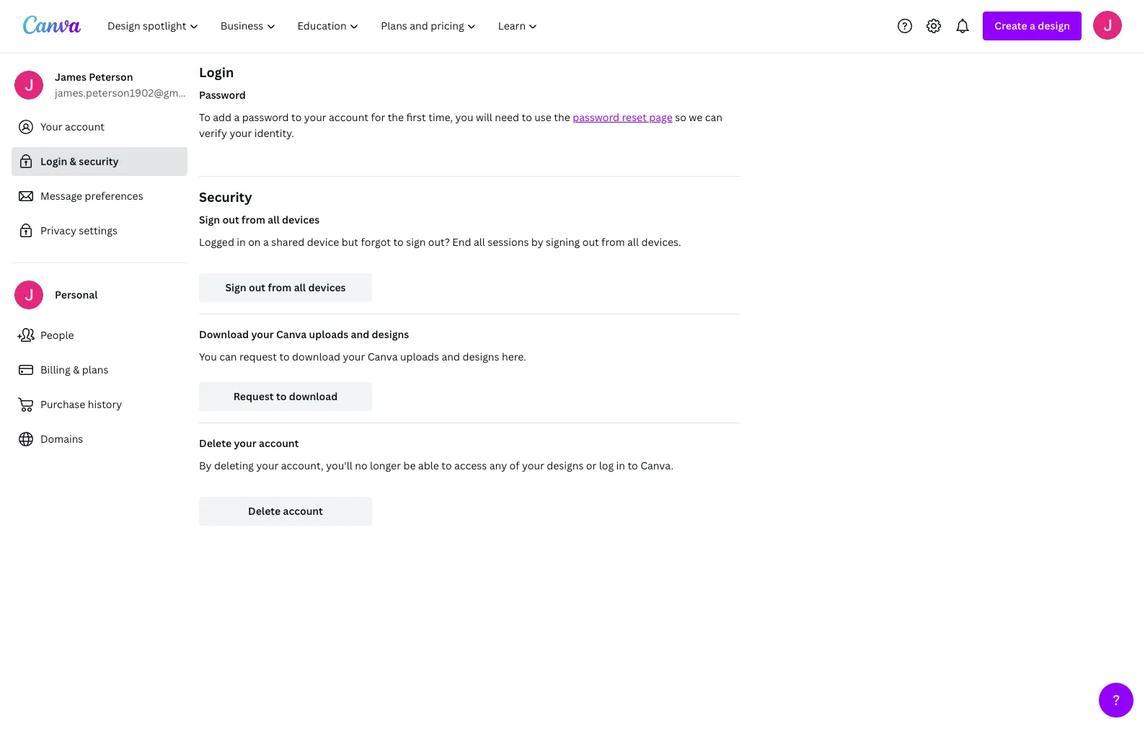 Task type: vqa. For each thing, say whether or not it's contained in the screenshot.
Media inside Button
no



Task type: locate. For each thing, give the bounding box(es) containing it.
0 horizontal spatial uploads
[[309, 327, 348, 341]]

0 vertical spatial canva
[[276, 327, 307, 341]]

download
[[292, 350, 340, 364], [289, 389, 338, 403]]

request
[[239, 350, 277, 364]]

logged in on a shared device but forgot to sign out? end all sessions by signing out from all devices.
[[199, 235, 681, 249]]

to
[[291, 110, 302, 124], [522, 110, 532, 124], [393, 235, 404, 249], [279, 350, 290, 364], [276, 389, 287, 403], [442, 459, 452, 472], [628, 459, 638, 472]]

1 vertical spatial devices
[[308, 281, 346, 294]]

uploads
[[309, 327, 348, 341], [400, 350, 439, 364]]

in
[[237, 235, 246, 249], [616, 459, 625, 472]]

billing & plans link
[[12, 356, 188, 384]]

0 horizontal spatial login
[[40, 154, 67, 168]]

delete inside button
[[248, 504, 281, 518]]

2 vertical spatial from
[[268, 281, 292, 294]]

0 vertical spatial delete
[[199, 436, 232, 450]]

0 vertical spatial sign out from all devices
[[199, 213, 320, 226]]

in right log
[[616, 459, 625, 472]]

a right on
[[263, 235, 269, 249]]

1 horizontal spatial a
[[263, 235, 269, 249]]

all up shared
[[268, 213, 280, 226]]

1 vertical spatial sign
[[225, 281, 246, 294]]

0 horizontal spatial from
[[242, 213, 265, 226]]

delete for delete account
[[248, 504, 281, 518]]

purchase history
[[40, 397, 122, 411]]

from inside sign out from all devices button
[[268, 281, 292, 294]]

so
[[675, 110, 687, 124]]

any
[[490, 459, 507, 472]]

0 horizontal spatial out
[[222, 213, 239, 226]]

use
[[535, 110, 552, 124]]

delete for delete your account
[[199, 436, 232, 450]]

your
[[304, 110, 326, 124], [230, 126, 252, 140], [251, 327, 274, 341], [343, 350, 365, 364], [234, 436, 257, 450], [256, 459, 279, 472], [522, 459, 544, 472]]

0 vertical spatial &
[[70, 154, 76, 168]]

2 horizontal spatial designs
[[547, 459, 584, 472]]

1 vertical spatial out
[[583, 235, 599, 249]]

0 vertical spatial a
[[1030, 19, 1036, 32]]

1 vertical spatial and
[[442, 350, 460, 364]]

1 horizontal spatial delete
[[248, 504, 281, 518]]

you'll
[[326, 459, 353, 472]]

add
[[213, 110, 232, 124]]

delete
[[199, 436, 232, 450], [248, 504, 281, 518]]

out right signing at the top of the page
[[583, 235, 599, 249]]

login up password
[[199, 63, 234, 81]]

& for login
[[70, 154, 76, 168]]

the right for
[[388, 110, 404, 124]]

out
[[222, 213, 239, 226], [583, 235, 599, 249], [249, 281, 266, 294]]

your up request
[[251, 327, 274, 341]]

0 horizontal spatial designs
[[372, 327, 409, 341]]

shared
[[271, 235, 305, 249]]

devices down device
[[308, 281, 346, 294]]

devices.
[[642, 235, 681, 249]]

delete up by
[[199, 436, 232, 450]]

& left plans
[[73, 363, 80, 376]]

sign out from all devices up on
[[199, 213, 320, 226]]

reset
[[622, 110, 647, 124]]

a right add on the top left of page
[[234, 110, 240, 124]]

settings
[[79, 224, 117, 237]]

0 horizontal spatial and
[[351, 327, 369, 341]]

1 vertical spatial &
[[73, 363, 80, 376]]

out down on
[[249, 281, 266, 294]]

1 horizontal spatial uploads
[[400, 350, 439, 364]]

0 vertical spatial in
[[237, 235, 246, 249]]

can right we
[[705, 110, 723, 124]]

1 horizontal spatial out
[[249, 281, 266, 294]]

all
[[268, 213, 280, 226], [474, 235, 485, 249], [628, 235, 639, 249], [294, 281, 306, 294]]

1 horizontal spatial and
[[442, 350, 460, 364]]

0 vertical spatial from
[[242, 213, 265, 226]]

to inside 'button'
[[276, 389, 287, 403]]

able
[[418, 459, 439, 472]]

longer
[[370, 459, 401, 472]]

1 vertical spatial sign out from all devices
[[225, 281, 346, 294]]

sign up download
[[225, 281, 246, 294]]

devices up shared
[[282, 213, 320, 226]]

& left security
[[70, 154, 76, 168]]

1 horizontal spatial in
[[616, 459, 625, 472]]

1 horizontal spatial password
[[573, 110, 620, 124]]

and
[[351, 327, 369, 341], [442, 350, 460, 364]]

0 vertical spatial devices
[[282, 213, 320, 226]]

0 horizontal spatial the
[[388, 110, 404, 124]]

password up 'identity.'
[[242, 110, 289, 124]]

0 horizontal spatial a
[[234, 110, 240, 124]]

& inside login & security link
[[70, 154, 76, 168]]

delete down deleting
[[248, 504, 281, 518]]

sign
[[406, 235, 426, 249]]

be
[[403, 459, 416, 472]]

2 vertical spatial a
[[263, 235, 269, 249]]

delete your account
[[199, 436, 299, 450]]

password left reset
[[573, 110, 620, 124]]

login down your
[[40, 154, 67, 168]]

1 vertical spatial designs
[[463, 350, 499, 364]]

login & security link
[[12, 147, 188, 176]]

from left devices.
[[602, 235, 625, 249]]

1 vertical spatial login
[[40, 154, 67, 168]]

canva.
[[641, 459, 674, 472]]

your down delete your account
[[256, 459, 279, 472]]

out inside button
[[249, 281, 266, 294]]

account left for
[[329, 110, 369, 124]]

sign up logged
[[199, 213, 220, 226]]

from up on
[[242, 213, 265, 226]]

designs up you can request to download your canva uploads and designs here.
[[372, 327, 409, 341]]

your up deleting
[[234, 436, 257, 450]]

1 vertical spatial delete
[[248, 504, 281, 518]]

1 horizontal spatial from
[[268, 281, 292, 294]]

download down download your canva uploads and designs
[[292, 350, 340, 364]]

verify
[[199, 126, 227, 140]]

2 horizontal spatial out
[[583, 235, 599, 249]]

sign out from all devices down shared
[[225, 281, 346, 294]]

1 horizontal spatial the
[[554, 110, 570, 124]]

your down add on the top left of page
[[230, 126, 252, 140]]

1 vertical spatial from
[[602, 235, 625, 249]]

designs left here.
[[463, 350, 499, 364]]

deleting
[[214, 459, 254, 472]]

sign out from all devices
[[199, 213, 320, 226], [225, 281, 346, 294]]

create a design button
[[983, 12, 1082, 40]]

from down shared
[[268, 281, 292, 294]]

the
[[388, 110, 404, 124], [554, 110, 570, 124]]

devices
[[282, 213, 320, 226], [308, 281, 346, 294]]

1 horizontal spatial canva
[[368, 350, 398, 364]]

designs
[[372, 327, 409, 341], [463, 350, 499, 364], [547, 459, 584, 472]]

personal
[[55, 288, 98, 301]]

1 horizontal spatial can
[[705, 110, 723, 124]]

designs left or
[[547, 459, 584, 472]]

0 horizontal spatial sign
[[199, 213, 220, 226]]

account down account,
[[283, 504, 323, 518]]

top level navigation element
[[98, 12, 551, 40]]

account
[[329, 110, 369, 124], [65, 120, 105, 133], [259, 436, 299, 450], [283, 504, 323, 518]]

account up account,
[[259, 436, 299, 450]]

0 horizontal spatial can
[[219, 350, 237, 364]]

sign
[[199, 213, 220, 226], [225, 281, 246, 294]]

but
[[342, 235, 359, 249]]

0 vertical spatial login
[[199, 63, 234, 81]]

a inside dropdown button
[[1030, 19, 1036, 32]]

password reset page link
[[573, 110, 673, 124]]

security
[[199, 188, 252, 206]]

account inside button
[[283, 504, 323, 518]]

2 password from the left
[[573, 110, 620, 124]]

0 vertical spatial and
[[351, 327, 369, 341]]

1 horizontal spatial designs
[[463, 350, 499, 364]]

0 horizontal spatial password
[[242, 110, 289, 124]]

1 horizontal spatial sign
[[225, 281, 246, 294]]

0 vertical spatial can
[[705, 110, 723, 124]]

all inside button
[[294, 281, 306, 294]]

sign out from all devices inside button
[[225, 281, 346, 294]]

download right request
[[289, 389, 338, 403]]

& inside billing & plans link
[[73, 363, 80, 376]]

the right use
[[554, 110, 570, 124]]

of
[[510, 459, 520, 472]]

security
[[79, 154, 119, 168]]

a
[[1030, 19, 1036, 32], [234, 110, 240, 124], [263, 235, 269, 249]]

& for billing
[[73, 363, 80, 376]]

2 the from the left
[[554, 110, 570, 124]]

in left on
[[237, 235, 246, 249]]

0 vertical spatial uploads
[[309, 327, 348, 341]]

to add a password to your account for the first time, you will need to use the password reset page
[[199, 110, 673, 124]]

and left here.
[[442, 350, 460, 364]]

2 horizontal spatial from
[[602, 235, 625, 249]]

2 horizontal spatial a
[[1030, 19, 1036, 32]]

your account
[[40, 120, 105, 133]]

and up you can request to download your canva uploads and designs here.
[[351, 327, 369, 341]]

1 vertical spatial can
[[219, 350, 237, 364]]

signing
[[546, 235, 580, 249]]

out down security
[[222, 213, 239, 226]]

login
[[199, 63, 234, 81], [40, 154, 67, 168]]

all down shared
[[294, 281, 306, 294]]

0 horizontal spatial in
[[237, 235, 246, 249]]

1 vertical spatial canva
[[368, 350, 398, 364]]

2 vertical spatial designs
[[547, 459, 584, 472]]

from
[[242, 213, 265, 226], [602, 235, 625, 249], [268, 281, 292, 294]]

first
[[406, 110, 426, 124]]

1 vertical spatial download
[[289, 389, 338, 403]]

can right you
[[219, 350, 237, 364]]

a left design
[[1030, 19, 1036, 32]]

1 horizontal spatial login
[[199, 63, 234, 81]]

your
[[40, 120, 63, 133]]

0 horizontal spatial delete
[[199, 436, 232, 450]]

out?
[[428, 235, 450, 249]]

2 vertical spatial out
[[249, 281, 266, 294]]

privacy settings link
[[12, 216, 188, 245]]



Task type: describe. For each thing, give the bounding box(es) containing it.
you can request to download your canva uploads and designs here.
[[199, 350, 526, 364]]

purchase
[[40, 397, 85, 411]]

request to download button
[[199, 382, 372, 411]]

by
[[199, 459, 212, 472]]

0 vertical spatial out
[[222, 213, 239, 226]]

1 vertical spatial uploads
[[400, 350, 439, 364]]

delete account
[[248, 504, 323, 518]]

billing & plans
[[40, 363, 108, 376]]

to
[[199, 110, 211, 124]]

your down download your canva uploads and designs
[[343, 350, 365, 364]]

end
[[452, 235, 471, 249]]

1 password from the left
[[242, 110, 289, 124]]

design
[[1038, 19, 1070, 32]]

account,
[[281, 459, 324, 472]]

password
[[199, 88, 246, 102]]

you
[[455, 110, 474, 124]]

your left for
[[304, 110, 326, 124]]

sign inside button
[[225, 281, 246, 294]]

0 vertical spatial sign
[[199, 213, 220, 226]]

we
[[689, 110, 703, 124]]

no
[[355, 459, 368, 472]]

delete account button
[[199, 497, 372, 526]]

need
[[495, 110, 519, 124]]

by
[[531, 235, 544, 249]]

you
[[199, 350, 217, 364]]

plans
[[82, 363, 108, 376]]

james peterson image
[[1093, 10, 1122, 39]]

on
[[248, 235, 261, 249]]

sign out from all devices button
[[199, 273, 372, 302]]

so we can verify your identity.
[[199, 110, 723, 140]]

1 the from the left
[[388, 110, 404, 124]]

login for login
[[199, 63, 234, 81]]

0 vertical spatial download
[[292, 350, 340, 364]]

can inside so we can verify your identity.
[[705, 110, 723, 124]]

history
[[88, 397, 122, 411]]

sessions
[[488, 235, 529, 249]]

james
[[55, 70, 87, 84]]

access
[[454, 459, 487, 472]]

domains
[[40, 432, 83, 446]]

preferences
[[85, 189, 143, 203]]

all left devices.
[[628, 235, 639, 249]]

login for login & security
[[40, 154, 67, 168]]

privacy settings
[[40, 224, 117, 237]]

people link
[[12, 321, 188, 350]]

0 vertical spatial designs
[[372, 327, 409, 341]]

page
[[649, 110, 673, 124]]

request to download
[[234, 389, 338, 403]]

account right your
[[65, 120, 105, 133]]

log
[[599, 459, 614, 472]]

your inside so we can verify your identity.
[[230, 126, 252, 140]]

devices inside button
[[308, 281, 346, 294]]

request
[[234, 389, 274, 403]]

device
[[307, 235, 339, 249]]

1 vertical spatial a
[[234, 110, 240, 124]]

message preferences link
[[12, 182, 188, 211]]

1 vertical spatial in
[[616, 459, 625, 472]]

your right of
[[522, 459, 544, 472]]

billing
[[40, 363, 70, 376]]

domains link
[[12, 425, 188, 454]]

login & security
[[40, 154, 119, 168]]

identity.
[[254, 126, 294, 140]]

message preferences
[[40, 189, 143, 203]]

message
[[40, 189, 82, 203]]

time,
[[429, 110, 453, 124]]

privacy
[[40, 224, 76, 237]]

peterson
[[89, 70, 133, 84]]

create a design
[[995, 19, 1070, 32]]

people
[[40, 328, 74, 342]]

all right end
[[474, 235, 485, 249]]

purchase history link
[[12, 390, 188, 419]]

download inside request to download 'button'
[[289, 389, 338, 403]]

download
[[199, 327, 249, 341]]

download your canva uploads and designs
[[199, 327, 409, 341]]

forgot
[[361, 235, 391, 249]]

for
[[371, 110, 385, 124]]

or
[[586, 459, 597, 472]]

logged
[[199, 235, 234, 249]]

here.
[[502, 350, 526, 364]]

james peterson james.peterson1902@gmail.com
[[55, 70, 214, 100]]

create
[[995, 19, 1028, 32]]

james.peterson1902@gmail.com
[[55, 86, 214, 100]]

your account link
[[12, 113, 188, 141]]

will
[[476, 110, 493, 124]]

0 horizontal spatial canva
[[276, 327, 307, 341]]

by deleting your account, you'll no longer be able to access any of your designs or log in to canva.
[[199, 459, 674, 472]]



